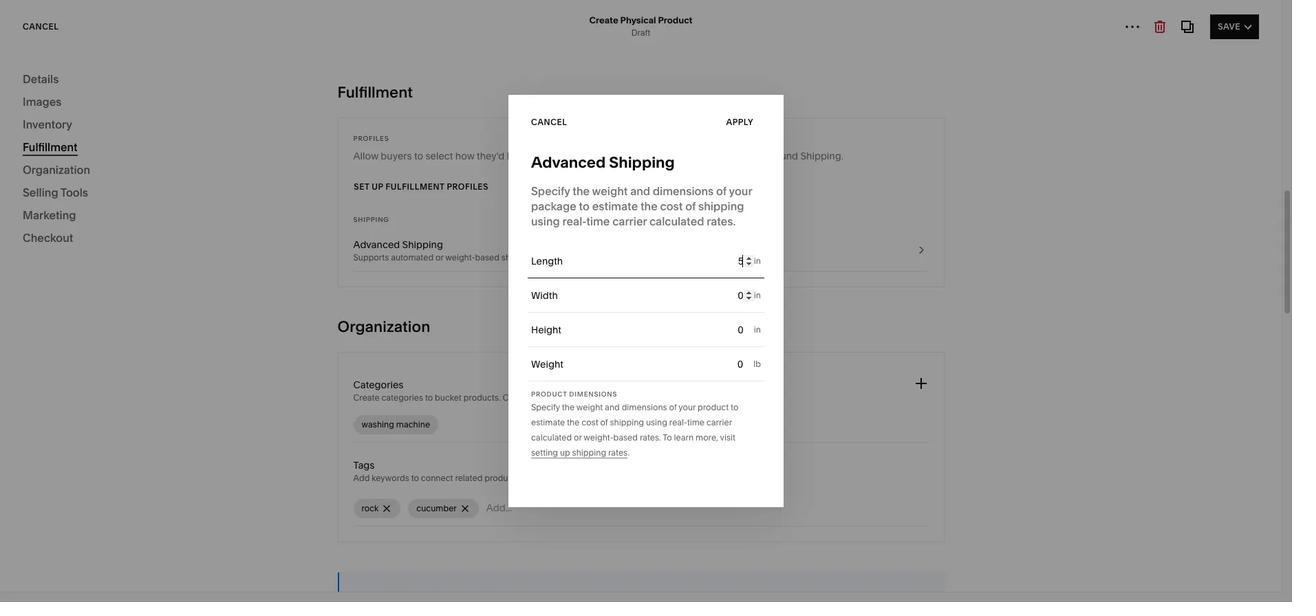 Task type: locate. For each thing, give the bounding box(es) containing it.
advanced for advanced shipping supports automated or weight-based shipping rates.
[[353, 239, 400, 251]]

add down payments
[[309, 224, 326, 234]]

1 vertical spatial plan.
[[557, 578, 579, 590]]

manage
[[914, 257, 957, 271], [914, 277, 957, 290]]

0 horizontal spatial cancel button
[[23, 14, 59, 39]]

1 vertical spatial rates.
[[538, 253, 559, 263]]

shipping for advanced shipping supports automated or weight-based shipping rates.
[[402, 239, 443, 251]]

0 vertical spatial carrier
[[613, 215, 647, 228]]

0 vertical spatial up
[[299, 89, 318, 108]]

will left appear
[[548, 393, 560, 403]]

like
[[507, 150, 522, 162]]

of down local
[[686, 200, 696, 213]]

your down buyers
[[375, 163, 392, 174]]

publish go live and start selling.
[[309, 331, 402, 355]]

dimensions inside product dimensions specify the weight and dimensions of your product to estimate the cost of shipping using real-time carrier calculated or weight-based rates. to learn more, visit setting up shipping rates .
[[622, 403, 667, 413]]

washing machine
[[362, 420, 430, 430]]

cancel button up receive
[[531, 110, 575, 135]]

subscribe button right terms.
[[897, 572, 961, 596]]

create left physical
[[589, 14, 618, 25]]

1 vertical spatial weight
[[577, 403, 603, 413]]

2 horizontal spatial shipping
[[609, 153, 675, 172]]

1 vertical spatial selling
[[23, 186, 58, 200]]

to left the bucket
[[425, 393, 433, 403]]

organization up selling.
[[338, 318, 430, 337]]

based
[[475, 253, 500, 263], [614, 433, 638, 443]]

store's
[[616, 393, 641, 403]]

1 horizontal spatial categories
[[503, 393, 546, 403]]

0 horizontal spatial create
[[353, 393, 380, 403]]

automated
[[391, 253, 434, 263]]

be
[[573, 473, 583, 484]]

product right physical
[[658, 14, 693, 25]]

time down advanced shipping
[[587, 215, 610, 228]]

and
[[630, 184, 650, 198], [1006, 257, 1025, 271], [338, 345, 353, 355], [605, 403, 620, 413]]

manage up service
[[914, 277, 957, 290]]

up for fulfillment
[[371, 182, 383, 192]]

Enter Length number field
[[563, 246, 754, 277]]

1 horizontal spatial rates.
[[640, 433, 661, 443]]

1 vertical spatial specify
[[531, 403, 560, 413]]

started
[[416, 537, 455, 548], [885, 537, 924, 548]]

categories down weight
[[503, 393, 546, 403]]

your
[[321, 89, 354, 108], [1124, 143, 1147, 157], [375, 163, 392, 174], [729, 184, 752, 198], [679, 403, 696, 413], [622, 473, 639, 484]]

course
[[434, 471, 472, 484]]

1 vertical spatial using
[[646, 418, 668, 428]]

2 vertical spatial up
[[560, 448, 570, 458]]

time,
[[397, 578, 419, 590]]

scheduled
[[910, 490, 965, 504]]

0 horizontal spatial plan.
[[399, 285, 418, 295]]

apply button
[[726, 110, 761, 135]]

2 manage from the top
[[914, 277, 957, 290]]

0 vertical spatial calculated
[[650, 215, 704, 228]]

0 vertical spatial estimate
[[592, 200, 638, 213]]

2 started from the left
[[885, 537, 924, 548]]

estimate down advanced shipping
[[592, 200, 638, 213]]

0 horizontal spatial time
[[587, 215, 610, 228]]

cucumber
[[417, 504, 457, 514]]

cost inside specify the weight and dimensions of your package to estimate the cost of shipping using real-time carrier calculated rates.
[[660, 200, 683, 213]]

products inside products add products to your inventory.
[[309, 150, 351, 162]]

get started for acuity scheduling sell live, scheduled services, coaching appointments or classes
[[866, 537, 924, 548]]

your left store
[[321, 89, 354, 108]]

fulfillment down the inventory.
[[385, 182, 444, 192]]

subscribe
[[914, 175, 963, 186], [905, 578, 954, 589]]

at
[[689, 578, 698, 590]]

1 vertical spatial create
[[353, 393, 380, 403]]

cost down dimensions at the left of the page
[[582, 418, 598, 428]]

a left the way
[[328, 224, 332, 234]]

0 vertical spatial shipping
[[609, 153, 675, 172]]

selling link
[[23, 109, 153, 126]]

1 horizontal spatial cancel button
[[531, 110, 575, 135]]

1 horizontal spatial for
[[631, 150, 646, 162]]

subscription
[[309, 271, 368, 283]]

in inside categories create categories to bucket products. categories will appear in the store's navigation.
[[592, 393, 599, 403]]

create up the washing
[[353, 393, 380, 403]]

tags up keywords
[[353, 460, 375, 472]]

a
[[328, 224, 332, 234], [1110, 277, 1116, 290], [342, 285, 346, 295], [435, 490, 441, 504], [617, 490, 623, 504], [413, 505, 419, 519], [355, 578, 361, 590]]

up inside "set up fulfillment profiles" "button"
[[371, 182, 383, 192]]

1 vertical spatial subscribe
[[905, 578, 954, 589]]

fulfillment up orders
[[23, 140, 78, 154]]

rates. up the 'width'
[[538, 253, 559, 263]]

0 vertical spatial create
[[589, 14, 618, 25]]

your left product
[[679, 403, 696, 413]]

0 horizontal spatial estimate
[[531, 418, 565, 428]]

1 horizontal spatial using
[[646, 418, 668, 428]]

the
[[573, 184, 590, 198], [641, 200, 658, 213], [959, 277, 976, 290], [601, 393, 614, 403], [562, 403, 575, 413], [567, 418, 580, 428]]

1 horizontal spatial started
[[885, 537, 924, 548]]

products for products
[[30, 136, 72, 148]]

profiles up allow
[[353, 135, 389, 142]]

started down classes
[[885, 537, 924, 548]]

1 horizontal spatial products
[[309, 150, 351, 162]]

payments add a way to get paid.
[[309, 210, 395, 234]]

None field
[[353, 492, 929, 527]]

1 vertical spatial real-
[[669, 418, 687, 428]]

shipping inside advanced shipping supports automated or weight-based shipping rates.
[[402, 239, 443, 251]]

0 vertical spatial for
[[631, 150, 646, 162]]

invoicing
[[30, 206, 72, 218]]

0 vertical spatial set
[[271, 89, 296, 108]]

0 horizontal spatial get
[[397, 537, 414, 548]]

checkout.
[[700, 578, 745, 590]]

0 vertical spatial add
[[309, 163, 326, 174]]

cancel
[[23, 21, 59, 31], [531, 117, 567, 127]]

1 horizontal spatial get started
[[866, 537, 924, 548]]

0 vertical spatial product
[[658, 14, 693, 25]]

specify the weight and dimensions of your package to estimate the cost of shipping using real-time carrier calculated rates.
[[531, 184, 752, 228]]

categories
[[353, 379, 404, 392], [503, 393, 546, 403]]

your up "skill"
[[622, 473, 639, 484]]

or right automated
[[436, 253, 444, 263]]

estimate
[[592, 200, 638, 213], [531, 418, 565, 428]]

appear
[[562, 393, 590, 403]]

and down example,
[[630, 184, 650, 198]]

up
[[299, 89, 318, 108], [371, 182, 383, 192], [560, 448, 570, 458]]

real- down package
[[563, 215, 587, 228]]

calculated
[[650, 215, 704, 228], [531, 433, 572, 443]]

real- inside specify the weight and dimensions of your package to estimate the cost of shipping using real-time carrier calculated rates.
[[563, 215, 587, 228]]

cancel button
[[23, 14, 59, 39], [531, 110, 575, 135]]

1 horizontal spatial tags
[[523, 473, 542, 484]]

for left limited
[[338, 578, 353, 590]]

selling tools up invoicing
[[23, 186, 88, 200]]

and inside 'publish go live and start selling.'
[[338, 345, 353, 355]]

1 horizontal spatial plan.
[[557, 578, 579, 590]]

1 vertical spatial manage
[[914, 277, 957, 290]]

selling up invoicing
[[23, 186, 58, 200]]

0 horizontal spatial tags
[[353, 460, 375, 472]]

get started for online course create a guided series of lessons to teach a skill or educate on a topic
[[397, 537, 455, 548]]

up inside product dimensions specify the weight and dimensions of your product to estimate the cost of shipping using real-time carrier calculated or weight-based rates. to learn more, visit setting up shipping rates .
[[560, 448, 570, 458]]

1 horizontal spatial create
[[397, 490, 432, 504]]

0 horizontal spatial started
[[416, 537, 455, 548]]

1 get from the left
[[397, 537, 414, 548]]

0 vertical spatial time
[[587, 215, 610, 228]]

estimate inside specify the weight and dimensions of your package to estimate the cost of shipping using real-time carrier calculated rates.
[[592, 200, 638, 213]]

specify left appear
[[531, 403, 560, 413]]

1 vertical spatial selling tools
[[30, 229, 88, 242]]

on
[[397, 505, 410, 519]]

and inside specify the weight and dimensions of your package to estimate the cost of shipping using real-time carrier calculated rates.
[[630, 184, 650, 198]]

products for products add products to your inventory.
[[309, 150, 351, 162]]

estimate up setting
[[531, 418, 565, 428]]

or inside advanced shipping supports automated or weight-based shipping rates.
[[436, 253, 444, 263]]

1 vertical spatial time
[[687, 418, 705, 428]]

your inside products add products to your inventory.
[[375, 163, 392, 174]]

go
[[309, 345, 321, 355]]

website link
[[23, 85, 153, 101]]

expires
[[747, 578, 781, 590]]

0 vertical spatial real-
[[563, 215, 587, 228]]

create inside categories create categories to bucket products. categories will appear in the store's navigation.
[[353, 393, 380, 403]]

weight- inside advanced shipping supports automated or weight-based shipping rates.
[[445, 253, 475, 263]]

deliver
[[1072, 277, 1107, 290]]

invoicing link
[[30, 200, 160, 224]]

a inside subscription choose a subscription plan.
[[342, 285, 346, 295]]

rock
[[362, 504, 379, 514]]

1 vertical spatial set
[[353, 182, 369, 192]]

get started button for acuity scheduling sell live, scheduled services, coaching appointments or classes
[[866, 531, 924, 555]]

appointments
[[1068, 490, 1140, 504]]

up down products add products to your inventory.
[[371, 182, 383, 192]]

0 horizontal spatial product
[[531, 391, 567, 398]]

to left sell
[[350, 420, 365, 438]]

0 vertical spatial plan.
[[399, 285, 418, 295]]

0 horizontal spatial carrier
[[613, 215, 647, 228]]

product
[[658, 14, 693, 25], [531, 391, 567, 398]]

width
[[531, 290, 558, 302]]

0 vertical spatial subscribe button
[[914, 169, 963, 193]]

specify inside product dimensions specify the weight and dimensions of your product to estimate the cost of shipping using real-time carrier calculated or weight-based rates. to learn more, visit setting up shipping rates .
[[531, 403, 560, 413]]

organization up discounts
[[23, 163, 90, 177]]

terms.
[[858, 578, 886, 590]]

and down dimensions at the left of the page
[[605, 403, 620, 413]]

a up topic
[[435, 490, 441, 504]]

1 horizontal spatial real-
[[669, 418, 687, 428]]

your down 'pickup'
[[729, 184, 752, 198]]

products
[[30, 136, 72, 148], [309, 150, 351, 162]]

profiles inside "button"
[[446, 182, 488, 192]]

get started button
[[397, 531, 455, 555], [866, 531, 924, 555]]

shipping down 'store's' on the bottom of page
[[610, 418, 644, 428]]

0 vertical spatial weight-
[[445, 253, 475, 263]]

shipping up get
[[353, 216, 389, 224]]

1 started from the left
[[416, 537, 455, 548]]

0 vertical spatial manage
[[914, 257, 957, 271]]

2 specify from the top
[[531, 403, 560, 413]]

create up the on
[[397, 490, 432, 504]]

physical
[[620, 14, 656, 25]]

plan. down automated
[[399, 285, 418, 295]]

discounts link
[[30, 177, 160, 200]]

keywords
[[372, 473, 409, 484]]

the up the experience. at the right of the page
[[959, 277, 976, 290]]

0 horizontal spatial get started
[[397, 537, 455, 548]]

up for your
[[299, 89, 318, 108]]

plan. left use
[[557, 578, 579, 590]]

Enter Height number field
[[562, 315, 754, 345]]

products. up series
[[485, 473, 522, 484]]

1 vertical spatial weight-
[[584, 433, 614, 443]]

dimensions down example,
[[653, 184, 714, 198]]

0 horizontal spatial set
[[271, 89, 296, 108]]

0 vertical spatial using
[[531, 215, 560, 228]]

Enter Width number field
[[558, 281, 754, 311]]

a inside payments add a way to get paid.
[[328, 224, 332, 234]]

shipping
[[609, 153, 675, 172], [353, 216, 389, 224], [402, 239, 443, 251]]

the inside manage projects and invoice clients manage the details needed to deliver a professional service experience.
[[959, 277, 976, 290]]

0 vertical spatial based
[[475, 253, 500, 263]]

2 vertical spatial shipping
[[402, 239, 443, 251]]

weight- right automated
[[445, 253, 475, 263]]

1 vertical spatial cancel
[[531, 117, 567, 127]]

1 horizontal spatial based
[[614, 433, 638, 443]]

2 get from the left
[[866, 537, 883, 548]]

selling tools down the marketing
[[30, 229, 88, 242]]

1 get started button from the left
[[397, 531, 455, 555]]

of down dimensions at the left of the page
[[600, 418, 608, 428]]

1 specify from the top
[[531, 184, 570, 198]]

started down topic
[[416, 537, 455, 548]]

some
[[443, 590, 469, 602]]

1 horizontal spatial organization
[[338, 318, 430, 337]]

1 horizontal spatial up
[[371, 182, 383, 192]]

in for width
[[754, 290, 761, 301]]

fulfillment up allow
[[338, 83, 413, 102]]

get
[[361, 224, 374, 234]]

a right the on
[[413, 505, 419, 519]]

get started button down topic
[[397, 531, 455, 555]]

specify
[[531, 184, 570, 198], [531, 403, 560, 413]]

advanced inside advanced shipping supports automated or weight-based shipping rates.
[[353, 239, 400, 251]]

profiles down 'how'
[[446, 182, 488, 192]]

0 vertical spatial advanced
[[531, 153, 606, 172]]

set up your store
[[271, 89, 395, 108]]

add inside payments add a way to get paid.
[[309, 224, 326, 234]]

of inside online course create a guided series of lessons to teach a skill or educate on a topic
[[517, 490, 527, 504]]

0 horizontal spatial based
[[475, 253, 500, 263]]

based left length
[[475, 253, 500, 263]]

start
[[355, 345, 373, 355]]

based up .
[[614, 433, 638, 443]]

products add products to your inventory.
[[309, 150, 431, 174]]

allow
[[353, 150, 379, 162]]

get down the on
[[397, 537, 414, 548]]

0 vertical spatial products.
[[464, 393, 501, 403]]

and right live
[[338, 345, 353, 355]]

2 vertical spatial create
[[397, 490, 432, 504]]

selling down the marketing
[[30, 229, 61, 242]]

real- up "learn"
[[669, 418, 687, 428]]

time up more,
[[687, 418, 705, 428]]

product down weight
[[531, 391, 567, 398]]

rates. inside product dimensions specify the weight and dimensions of your product to estimate the cost of shipping using real-time carrier calculated or weight-based rates. to learn more, visit setting up shipping rates .
[[640, 433, 661, 443]]

set inside "set up fulfillment profiles" "button"
[[353, 182, 369, 192]]

products up the products at the top of page
[[309, 150, 351, 162]]

and inside product dimensions specify the weight and dimensions of your product to estimate the cost of shipping using real-time carrier calculated or weight-based rates. to learn more, visit setting up shipping rates .
[[605, 403, 620, 413]]

save button
[[1211, 14, 1259, 39]]

or
[[752, 150, 761, 162], [436, 253, 444, 263], [574, 433, 582, 443], [648, 490, 659, 504], [1143, 490, 1154, 504]]

1 horizontal spatial product
[[658, 14, 693, 25]]

tags
[[353, 460, 375, 472], [523, 473, 542, 484]]

and up details
[[1006, 257, 1025, 271]]

get started down topic
[[397, 537, 455, 548]]

get down classes
[[866, 537, 883, 548]]

details
[[23, 72, 59, 86]]

cancel up details
[[23, 21, 59, 31]]

1 horizontal spatial calculated
[[650, 215, 704, 228]]

your inside specify the weight and dimensions of your package to estimate the cost of shipping using real-time carrier calculated rates.
[[729, 184, 752, 198]]

calculated inside product dimensions specify the weight and dimensions of your product to estimate the cost of shipping using real-time carrier calculated or weight-based rates. to learn more, visit setting up shipping rates .
[[531, 433, 572, 443]]

products. right the bucket
[[464, 393, 501, 403]]

0 vertical spatial categories
[[353, 379, 404, 392]]

create inside online course create a guided series of lessons to teach a skill or educate on a topic
[[397, 490, 432, 504]]

carrier up "enter length" number field
[[613, 215, 647, 228]]

cucumber button
[[408, 500, 479, 519]]

12/8/2023.
[[783, 578, 831, 590]]

cancel inside cancel button
[[531, 117, 567, 127]]

1 vertical spatial add
[[309, 224, 326, 234]]

1 horizontal spatial advanced
[[531, 153, 606, 172]]

time inside specify the weight and dimensions of your package to estimate the cost of shipping using real-time carrier calculated rates.
[[587, 215, 610, 228]]

none field containing rock
[[353, 492, 929, 527]]

1 horizontal spatial shipping
[[402, 239, 443, 251]]

cost down example,
[[660, 200, 683, 213]]

time inside product dimensions specify the weight and dimensions of your product to estimate the cost of shipping using real-time carrier calculated or weight-based rates. to learn more, visit setting up shipping rates .
[[687, 418, 705, 428]]

a inside manage projects and invoice clients manage the details needed to deliver a professional service experience.
[[1110, 277, 1116, 290]]

0 vertical spatial cost
[[660, 200, 683, 213]]

more ways to sell
[[268, 420, 394, 438]]

cancel up receive
[[531, 117, 567, 127]]

any
[[479, 578, 495, 590]]

real-
[[563, 215, 587, 228], [669, 418, 687, 428]]

started for a
[[416, 537, 455, 548]]

0 horizontal spatial up
[[299, 89, 318, 108]]

in inside tags add keywords to connect related products. tags will not be shown in your store.
[[613, 473, 620, 484]]

updates
[[471, 590, 509, 602]]

ready,
[[982, 143, 1013, 157]]

1 manage from the top
[[914, 257, 957, 271]]

0 vertical spatial products
[[30, 136, 72, 148]]

connect
[[421, 473, 453, 484]]

weight- inside product dimensions specify the weight and dimensions of your product to estimate the cost of shipping using real-time carrier calculated or weight-based rates. to learn more, visit setting up shipping rates .
[[584, 433, 614, 443]]

1 vertical spatial profiles
[[446, 182, 488, 192]]

subscribe down when
[[914, 175, 963, 186]]

selling tools link
[[30, 224, 160, 247]]

plan. inside subscription choose a subscription plan.
[[399, 285, 418, 295]]

rates. down 'pickup'
[[707, 215, 736, 228]]

add inside products add products to your inventory.
[[309, 163, 326, 174]]

real- inside product dimensions specify the weight and dimensions of your product to estimate the cost of shipping using real-time carrier calculated or weight-based rates. to learn more, visit setting up shipping rates .
[[669, 418, 687, 428]]

pickup
[[719, 150, 750, 162]]

shipping down 'pickup'
[[698, 200, 744, 213]]

1 vertical spatial cost
[[582, 418, 598, 428]]

1 horizontal spatial weight-
[[584, 433, 614, 443]]

1 get started from the left
[[397, 537, 455, 548]]

2 get started button from the left
[[866, 531, 924, 555]]

marketing
[[23, 209, 76, 222]]

or inside online course create a guided series of lessons to teach a skill or educate on a topic
[[648, 490, 659, 504]]

dimensions up the to
[[622, 403, 667, 413]]

of down 'pickup'
[[716, 184, 727, 198]]

add for payments
[[309, 224, 326, 234]]

or up setting up shipping rates link
[[574, 433, 582, 443]]

0 horizontal spatial products
[[30, 136, 72, 148]]

add for products
[[309, 163, 326, 174]]

1 vertical spatial calculated
[[531, 433, 572, 443]]

1 horizontal spatial estimate
[[592, 200, 638, 213]]

to left connect
[[411, 473, 419, 484]]

or right appointments on the bottom right of the page
[[1143, 490, 1154, 504]]

this
[[572, 150, 588, 162]]

get started down classes
[[866, 537, 924, 548]]

use
[[581, 578, 598, 590]]

a left "skill"
[[617, 490, 623, 504]]

0 horizontal spatial rates.
[[538, 253, 559, 263]]

0 vertical spatial cancel
[[23, 21, 59, 31]]

w12ctake20
[[626, 578, 687, 590]]

0 vertical spatial subscribe
[[914, 175, 963, 186]]

using down package
[[531, 215, 560, 228]]

products
[[328, 163, 363, 174]]

2 get started from the left
[[866, 537, 924, 548]]

0 horizontal spatial categories
[[353, 379, 404, 392]]

to inside online course create a guided series of lessons to teach a skill or educate on a topic
[[572, 490, 582, 504]]

cost
[[660, 200, 683, 213], [582, 418, 598, 428]]

cancel button up details
[[23, 14, 59, 39]]

based inside advanced shipping supports automated or weight-based shipping rates.
[[475, 253, 500, 263]]

0 vertical spatial specify
[[531, 184, 570, 198]]

the down example,
[[641, 200, 658, 213]]

rates. left the to
[[640, 433, 661, 443]]

subscription
[[348, 285, 397, 295]]

rates
[[608, 448, 628, 458]]

advanced
[[531, 153, 606, 172], [353, 239, 400, 251]]

Add... field
[[486, 501, 592, 516]]

0 vertical spatial rates.
[[707, 215, 736, 228]]

of right series
[[517, 490, 527, 504]]

weight-
[[445, 253, 475, 263], [584, 433, 614, 443]]

0 horizontal spatial advanced
[[353, 239, 400, 251]]

weight- up setting up shipping rates link
[[584, 433, 614, 443]]

0 horizontal spatial real-
[[563, 215, 587, 228]]

specify up package
[[531, 184, 570, 198]]

1 vertical spatial estimate
[[531, 418, 565, 428]]

manage projects and invoice clients manage the details needed to deliver a professional service experience.
[[914, 257, 1183, 306]]

estimate inside product dimensions specify the weight and dimensions of your product to estimate the cost of shipping using real-time carrier calculated or weight-based rates. to learn more, visit setting up shipping rates .
[[531, 418, 565, 428]]

tools up invoicing 'link'
[[61, 186, 88, 200]]

0 horizontal spatial get started button
[[397, 531, 455, 555]]

or right 'pickup'
[[752, 150, 761, 162]]

add left the products at the top of page
[[309, 163, 326, 174]]

1 vertical spatial products
[[309, 150, 351, 162]]



Task type: describe. For each thing, give the bounding box(es) containing it.
advanced for advanced shipping
[[531, 153, 606, 172]]

1 vertical spatial subscribe button
[[897, 572, 961, 596]]

using inside specify the weight and dimensions of your package to estimate the cost of shipping using real-time carrier calculated rates.
[[531, 215, 560, 228]]

fulfillment inside "set up fulfillment profiles" "button"
[[385, 182, 444, 192]]

2 vertical spatial selling
[[30, 229, 61, 242]]

tags add keywords to connect related products. tags will not be shown in your store.
[[353, 460, 663, 484]]

1 vertical spatial cancel button
[[531, 110, 575, 135]]

lb
[[754, 359, 761, 370]]

site.
[[1149, 143, 1170, 157]]

save
[[1218, 21, 1241, 31]]

product
[[698, 403, 729, 413]]

or inside product dimensions specify the weight and dimensions of your product to estimate the cost of shipping using real-time carrier calculated or weight-based rates. to learn more, visit setting up shipping rates .
[[574, 433, 582, 443]]

needed
[[1016, 277, 1057, 290]]

for a limited time, take 20% off any new website plan. use code w12ctake20 at checkout. expires 12/8/2023. offer terms.
[[338, 578, 886, 590]]

washing
[[362, 420, 394, 430]]

rates. inside specify the weight and dimensions of your package to estimate the cost of shipping using real-time carrier calculated rates.
[[707, 215, 736, 228]]

a left limited
[[355, 578, 361, 590]]

dimensions inside specify the weight and dimensions of your package to estimate the cost of shipping using real-time carrier calculated rates.
[[653, 184, 714, 198]]

product dimensions specify the weight and dimensions of your product to estimate the cost of shipping using real-time carrier calculated or weight-based rates. to learn more, visit setting up shipping rates .
[[531, 391, 739, 458]]

scheduling
[[901, 471, 961, 484]]

0 vertical spatial selling
[[23, 110, 58, 124]]

weight inside specify the weight and dimensions of your package to estimate the cost of shipping using real-time carrier calculated rates.
[[592, 184, 628, 198]]

carrier inside product dimensions specify the weight and dimensions of your product to estimate the cost of shipping using real-time carrier calculated or weight-based rates. to learn more, visit setting up shipping rates .
[[707, 418, 732, 428]]

shown
[[585, 473, 611, 484]]

of up the to
[[669, 403, 677, 413]]

to inside specify the weight and dimensions of your package to estimate the cost of shipping using real-time carrier calculated rates.
[[579, 200, 590, 213]]

when you're ready, subscribe to publish your site.
[[914, 143, 1170, 157]]

products. inside tags add keywords to connect related products. tags will not be shown in your store.
[[485, 473, 522, 484]]

carrier inside specify the weight and dimensions of your package to estimate the cost of shipping using real-time carrier calculated rates.
[[613, 215, 647, 228]]

get for create a guided series of lessons to teach a skill or educate on a topic
[[397, 537, 414, 548]]

you
[[978, 236, 994, 244]]

1 vertical spatial tools
[[63, 229, 88, 242]]

your inside product dimensions specify the weight and dimensions of your product to estimate the cost of shipping using real-time carrier calculated or weight-based rates. to learn more, visit setting up shipping rates .
[[679, 403, 696, 413]]

calculated inside specify the weight and dimensions of your package to estimate the cost of shipping using real-time carrier calculated rates.
[[650, 215, 704, 228]]

teach
[[585, 490, 614, 504]]

create inside the create physical product draft
[[589, 14, 618, 25]]

details
[[979, 277, 1013, 290]]

the up package
[[573, 184, 590, 198]]

experience.
[[954, 292, 1016, 306]]

categories
[[382, 393, 423, 403]]

cancel for the bottommost cancel button
[[531, 117, 567, 127]]

publish
[[1083, 143, 1121, 157]]

skill
[[626, 490, 645, 504]]

edit
[[1158, 30, 1178, 40]]

you're
[[947, 143, 979, 157]]

get started button for online course create a guided series of lessons to teach a skill or educate on a topic
[[397, 531, 455, 555]]

product inside the create physical product draft
[[658, 14, 693, 25]]

choose
[[309, 285, 340, 295]]

to inside categories create categories to bucket products. categories will appear in the store's navigation.
[[425, 393, 433, 403]]

0 vertical spatial selling tools
[[23, 186, 88, 200]]

your left the site.
[[1124, 143, 1147, 157]]

cost inside product dimensions specify the weight and dimensions of your product to estimate the cost of shipping using real-time carrier calculated or weight-based rates. to learn more, visit setting up shipping rates .
[[582, 418, 598, 428]]

way
[[334, 224, 350, 234]]

select
[[426, 150, 453, 162]]

offer terms. link
[[833, 578, 886, 591]]

to left publish
[[1070, 143, 1080, 157]]

product.
[[591, 150, 629, 162]]

or inside acuity scheduling sell live, scheduled services, coaching appointments or classes
[[1143, 490, 1154, 504]]

set for set up fulfillment profiles
[[353, 182, 369, 192]]

off
[[465, 578, 477, 590]]

sell
[[368, 420, 394, 438]]

0 vertical spatial tags
[[353, 460, 375, 472]]

rates. inside advanced shipping supports automated or weight-based shipping rates.
[[538, 253, 559, 263]]

more
[[268, 420, 307, 438]]

weight inside product dimensions specify the weight and dimensions of your product to estimate the cost of shipping using real-time carrier calculated or weight-based rates. to learn more, visit setting up shipping rates .
[[577, 403, 603, 413]]

to inside product dimensions specify the weight and dimensions of your product to estimate the cost of shipping using real-time carrier calculated or weight-based rates. to learn more, visit setting up shipping rates .
[[731, 403, 739, 413]]

cancel for the leftmost cancel button
[[23, 21, 59, 31]]

package
[[531, 200, 577, 213]]

0 horizontal spatial organization
[[23, 163, 90, 177]]

checkout
[[23, 231, 73, 245]]

set for set up your store
[[271, 89, 296, 108]]

your inside tags add keywords to connect related products. tags will not be shown in your store.
[[622, 473, 639, 484]]

the down dimensions at the left of the page
[[562, 403, 575, 413]]

length
[[531, 255, 563, 268]]

payments
[[309, 210, 355, 223]]

acuity
[[866, 471, 899, 484]]

to up the inventory.
[[414, 150, 423, 162]]

product inside product dimensions specify the weight and dimensions of your product to estimate the cost of shipping using real-time carrier calculated or weight-based rates. to learn more, visit setting up shipping rates .
[[531, 391, 567, 398]]

selling.
[[375, 345, 402, 355]]

machine
[[396, 420, 430, 430]]

1 vertical spatial categories
[[503, 393, 546, 403]]

subscribe
[[1016, 143, 1067, 157]]

learn
[[674, 433, 694, 443]]

not
[[558, 473, 571, 484]]

specify inside specify the weight and dimensions of your package to estimate the cost of shipping using real-time carrier calculated rates.
[[531, 184, 570, 198]]

to right like
[[525, 150, 534, 162]]

allow buyers to select how they'd like to receive this product. for example, local pickup or ground shipping.
[[353, 150, 844, 162]]

service
[[914, 292, 952, 306]]

started for live,
[[885, 537, 924, 548]]

0 horizontal spatial profiles
[[353, 135, 389, 142]]

1 vertical spatial tags
[[523, 473, 542, 484]]

edit site
[[1158, 30, 1198, 40]]

classes
[[866, 505, 904, 519]]

will inside categories create categories to bucket products. categories will appear in the store's navigation.
[[548, 393, 560, 403]]

.
[[628, 448, 630, 458]]

0 vertical spatial fulfillment
[[338, 83, 413, 102]]

advanced shipping
[[531, 153, 675, 172]]

shipping inside advanced shipping supports automated or weight-based shipping rates.
[[502, 253, 536, 263]]

shipping.
[[801, 150, 844, 162]]

offer
[[833, 578, 855, 590]]

1 vertical spatial organization
[[338, 318, 430, 337]]

buyers
[[381, 150, 412, 162]]

subscription choose a subscription plan.
[[309, 271, 418, 295]]

ground
[[764, 150, 798, 162]]

professional
[[1119, 277, 1183, 290]]

live,
[[887, 490, 907, 504]]

clients
[[1068, 257, 1103, 271]]

1 vertical spatial for
[[338, 578, 353, 590]]

using inside product dimensions specify the weight and dimensions of your product to estimate the cost of shipping using real-time carrier calculated or weight-based rates. to learn more, visit setting up shipping rates .
[[646, 418, 668, 428]]

delete image
[[460, 504, 471, 515]]

orders link
[[30, 153, 160, 177]]

in for height
[[754, 325, 761, 335]]

to inside products add products to your inventory.
[[365, 163, 373, 174]]

shipping for advanced shipping
[[609, 153, 675, 172]]

the down appear
[[567, 418, 580, 428]]

1 vertical spatial fulfillment
[[23, 140, 78, 154]]

to inside manage projects and invoice clients manage the details needed to deliver a professional service experience.
[[1059, 277, 1070, 290]]

coaching
[[1016, 490, 1065, 504]]

local
[[692, 150, 717, 162]]

guided
[[443, 490, 480, 504]]

add inside tags add keywords to connect related products. tags will not be shown in your store.
[[353, 473, 370, 484]]

will inside tags add keywords to connect related products. tags will not be shown in your store.
[[544, 473, 556, 484]]

example,
[[648, 150, 690, 162]]

0 vertical spatial tools
[[61, 186, 88, 200]]

set up fulfillment profiles
[[353, 182, 488, 192]]

get for sell live, scheduled services, coaching appointments or classes
[[866, 537, 883, 548]]

to inside payments add a way to get paid.
[[352, 224, 359, 234]]

based inside product dimensions specify the weight and dimensions of your product to estimate the cost of shipping using real-time carrier calculated or weight-based rates. to learn more, visit setting up shipping rates .
[[614, 433, 638, 443]]

discounts
[[30, 182, 76, 195]]

to
[[663, 433, 672, 443]]

navigation.
[[643, 393, 686, 403]]

apply
[[726, 117, 754, 127]]

rock button
[[353, 500, 401, 519]]

ways
[[310, 420, 347, 438]]

height
[[531, 324, 562, 337]]

products link
[[30, 130, 160, 153]]

suggested for you
[[914, 236, 994, 244]]

edit site button
[[1151, 23, 1206, 47]]

0 horizontal spatial shipping
[[353, 216, 389, 224]]

they'd
[[477, 150, 505, 162]]

services,
[[968, 490, 1014, 504]]

and inside manage projects and invoice clients manage the details needed to deliver a professional service experience.
[[1006, 257, 1025, 271]]

the inside categories create categories to bucket products. categories will appear in the store's navigation.
[[601, 393, 614, 403]]

store
[[357, 89, 395, 108]]

topic
[[422, 505, 448, 519]]

shipping up shown
[[572, 448, 606, 458]]

delete image
[[381, 504, 392, 515]]

products. inside categories create categories to bucket products. categories will appear in the store's navigation.
[[464, 393, 501, 403]]

shipping inside specify the weight and dimensions of your package to estimate the cost of shipping using real-time carrier calculated rates.
[[698, 200, 744, 213]]

Enter Weight number field
[[563, 350, 754, 380]]

setting
[[531, 448, 558, 458]]

in for length
[[754, 256, 761, 266]]

to inside tags add keywords to connect related products. tags will not be shown in your store.
[[411, 473, 419, 484]]

site
[[1180, 30, 1198, 40]]



Task type: vqa. For each thing, say whether or not it's contained in the screenshot.
Delete image to the left
yes



